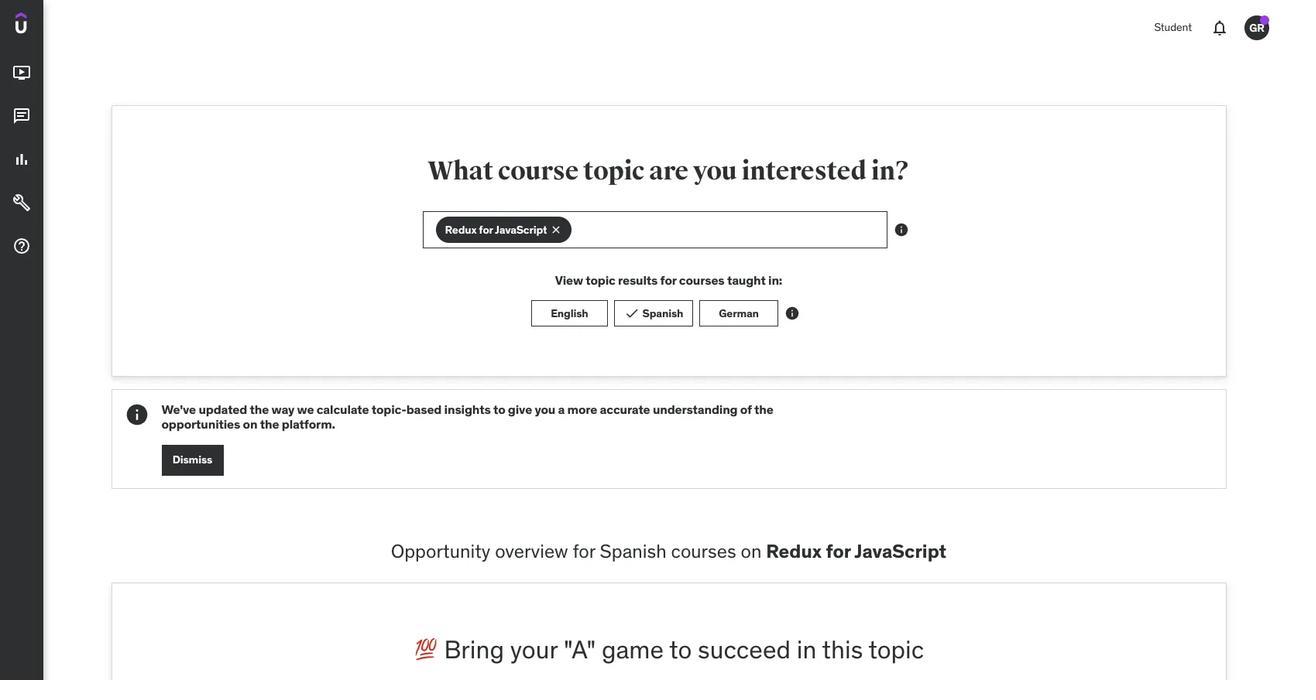 Task type: locate. For each thing, give the bounding box(es) containing it.
1 horizontal spatial javascript
[[855, 540, 947, 564]]

1 vertical spatial javascript
[[855, 540, 947, 564]]

courses for spanish
[[671, 540, 736, 564]]

deselect image
[[550, 224, 563, 236]]

0 vertical spatial you
[[693, 155, 737, 187]]

2 vertical spatial medium image
[[12, 237, 31, 256]]

0 vertical spatial topic
[[583, 155, 645, 187]]

2 medium image from the top
[[12, 150, 31, 169]]

topic
[[583, 155, 645, 187], [586, 273, 616, 288], [869, 634, 924, 666]]

topic right view
[[586, 273, 616, 288]]

1 vertical spatial you
[[535, 402, 556, 418]]

you
[[693, 155, 737, 187], [535, 402, 556, 418]]

1 vertical spatial get info image
[[784, 306, 800, 322]]

javascript
[[495, 223, 547, 237], [855, 540, 947, 564]]

1 horizontal spatial get info image
[[893, 222, 909, 238]]

gr link
[[1239, 9, 1276, 46]]

opportunity overview for spanish courses on redux for javascript
[[391, 540, 947, 564]]

0 vertical spatial spanish
[[643, 307, 683, 321]]

in:
[[768, 273, 782, 288]]

what
[[428, 155, 493, 187]]

1 vertical spatial on
[[741, 540, 762, 564]]

game
[[602, 634, 664, 666]]

0 vertical spatial on
[[243, 417, 257, 433]]

javascript inside button
[[495, 223, 547, 237]]

the right of
[[755, 402, 774, 418]]

based
[[406, 402, 442, 418]]

you left the a
[[535, 402, 556, 418]]

0 vertical spatial to
[[493, 402, 505, 418]]

get info image
[[893, 222, 909, 238], [784, 306, 800, 322]]

are
[[649, 155, 688, 187]]

0 vertical spatial redux
[[445, 223, 477, 237]]

to right the game
[[669, 634, 692, 666]]

1 vertical spatial courses
[[671, 540, 736, 564]]

understanding
[[653, 402, 738, 418]]

view
[[555, 273, 583, 288]]

0 vertical spatial courses
[[679, 273, 725, 288]]

spanish
[[643, 307, 683, 321], [600, 540, 667, 564]]

get info image right german
[[784, 306, 800, 322]]

in
[[797, 634, 817, 666]]

0 horizontal spatial redux
[[445, 223, 477, 237]]

courses
[[679, 273, 725, 288], [671, 540, 736, 564]]

of
[[740, 402, 752, 418]]

topic-
[[372, 402, 406, 418]]

1 vertical spatial medium image
[[12, 150, 31, 169]]

medium image
[[12, 64, 31, 82], [12, 150, 31, 169]]

to left give
[[493, 402, 505, 418]]

notifications image
[[1211, 19, 1229, 37]]

you right 'are' in the top right of the page
[[693, 155, 737, 187]]

0 horizontal spatial to
[[493, 402, 505, 418]]

0 vertical spatial medium image
[[12, 107, 31, 126]]

updated
[[199, 402, 247, 418]]

dismiss
[[173, 453, 212, 467]]

to
[[493, 402, 505, 418], [669, 634, 692, 666]]

1 horizontal spatial you
[[693, 155, 737, 187]]

platform.
[[282, 417, 335, 433]]

0 vertical spatial get info image
[[893, 222, 909, 238]]

1 horizontal spatial to
[[669, 634, 692, 666]]

0 horizontal spatial get info image
[[784, 306, 800, 322]]

1 vertical spatial topic
[[586, 273, 616, 288]]

0 vertical spatial medium image
[[12, 64, 31, 82]]

1 vertical spatial to
[[669, 634, 692, 666]]

on
[[243, 417, 257, 433], [741, 540, 762, 564]]

redux for javascript button
[[436, 217, 572, 243]]

what course topic are you interested in?
[[428, 155, 910, 187]]

redux
[[445, 223, 477, 237], [766, 540, 822, 564]]

we've updated the way we calculate topic-based insights to give you a more accurate understanding of the opportunities on the platform.
[[161, 402, 774, 433]]

we've
[[161, 402, 196, 418]]

you inside we've updated the way we calculate topic-based insights to give you a more accurate understanding of the opportunities on the platform.
[[535, 402, 556, 418]]

e.g. Photography, Travel Photography, JavaScript text field
[[423, 211, 887, 249]]

0 horizontal spatial javascript
[[495, 223, 547, 237]]

medium image
[[12, 107, 31, 126], [12, 194, 31, 212], [12, 237, 31, 256]]

get info image down in?
[[893, 222, 909, 238]]

topic right this
[[869, 634, 924, 666]]

for
[[479, 223, 493, 237], [660, 273, 677, 288], [573, 540, 595, 564], [826, 540, 851, 564]]

opportunities
[[161, 417, 240, 433]]

the
[[250, 402, 269, 418], [755, 402, 774, 418], [260, 417, 279, 433]]

1 horizontal spatial on
[[741, 540, 762, 564]]

0 horizontal spatial on
[[243, 417, 257, 433]]

gr
[[1250, 21, 1265, 35]]

taught
[[727, 273, 766, 288]]

1 vertical spatial medium image
[[12, 194, 31, 212]]

1 medium image from the top
[[12, 107, 31, 126]]

for inside redux for javascript button
[[479, 223, 493, 237]]

way
[[272, 402, 294, 418]]

redux for javascript
[[445, 223, 547, 237]]

0 vertical spatial javascript
[[495, 223, 547, 237]]

1 medium image from the top
[[12, 64, 31, 82]]

accurate
[[600, 402, 650, 418]]

topic left 'are' in the top right of the page
[[583, 155, 645, 187]]

1 horizontal spatial redux
[[766, 540, 822, 564]]

opportunity
[[391, 540, 491, 564]]

interested
[[742, 155, 867, 187]]

student link
[[1145, 9, 1201, 46]]

a
[[558, 402, 565, 418]]

0 horizontal spatial you
[[535, 402, 556, 418]]

in?
[[871, 155, 910, 187]]



Task type: vqa. For each thing, say whether or not it's contained in the screenshot.
CLF-
no



Task type: describe. For each thing, give the bounding box(es) containing it.
insights
[[444, 402, 491, 418]]

on inside we've updated the way we calculate topic-based insights to give you a more accurate understanding of the opportunities on the platform.
[[243, 417, 257, 433]]

succeed
[[698, 634, 791, 666]]

to inside we've updated the way we calculate topic-based insights to give you a more accurate understanding of the opportunities on the platform.
[[493, 402, 505, 418]]

german
[[719, 307, 759, 321]]

courses for for
[[679, 273, 725, 288]]

more
[[567, 402, 597, 418]]

get info image for view topic results for courses taught in:
[[784, 306, 800, 322]]

1 vertical spatial redux
[[766, 540, 822, 564]]

overview
[[495, 540, 568, 564]]

english
[[551, 307, 588, 321]]

calculate
[[317, 402, 369, 418]]

2 vertical spatial topic
[[869, 634, 924, 666]]

dismiss button
[[161, 445, 223, 476]]

you have alerts image
[[1260, 15, 1270, 25]]

course
[[498, 155, 579, 187]]

"a"
[[564, 634, 596, 666]]

💯 bring your "a" game to succeed in this topic
[[413, 634, 924, 666]]

3 medium image from the top
[[12, 237, 31, 256]]

this
[[822, 634, 863, 666]]

bring
[[444, 634, 504, 666]]

student
[[1154, 20, 1192, 34]]

your
[[510, 634, 558, 666]]

the left way
[[250, 402, 269, 418]]

give
[[508, 402, 532, 418]]

small image
[[624, 306, 639, 322]]

udemy image
[[15, 12, 86, 39]]

results
[[618, 273, 658, 288]]

get info image for what course topic are you interested in?
[[893, 222, 909, 238]]

view topic results for courses taught in:
[[555, 273, 782, 288]]

2 medium image from the top
[[12, 194, 31, 212]]

redux inside button
[[445, 223, 477, 237]]

💯
[[413, 634, 438, 666]]

the left we
[[260, 417, 279, 433]]

we
[[297, 402, 314, 418]]

1 vertical spatial spanish
[[600, 540, 667, 564]]



